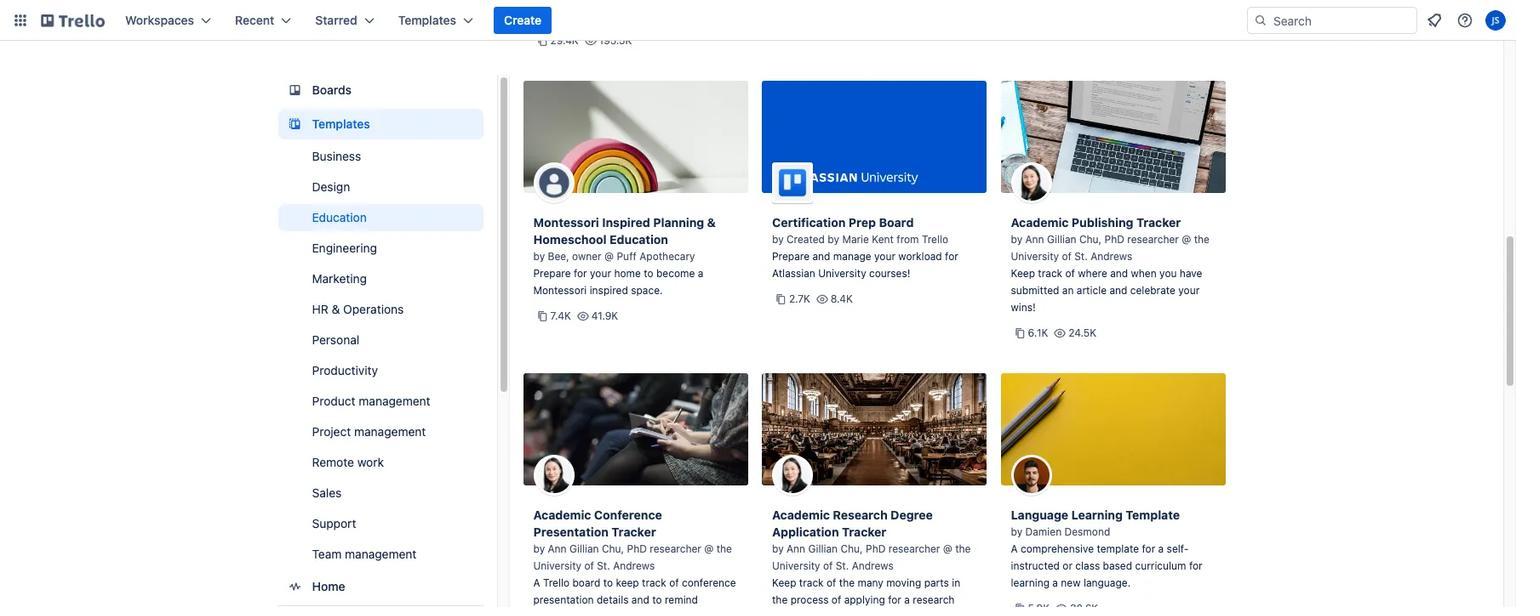 Task type: describe. For each thing, give the bounding box(es) containing it.
desmond
[[1065, 526, 1110, 539]]

chu, inside academic research degree application tracker by ann gillian chu, phd researcher @ the university of st. andrews keep track of the many moving parts in the process of applying for a researc
[[841, 543, 863, 556]]

design link
[[278, 174, 483, 201]]

the inside academic conference presentation tracker by ann gillian chu, phd researcher @ the university of st. andrews a trello board to keep track of conference presentation details and to remin
[[717, 543, 732, 556]]

management for project management
[[354, 425, 426, 439]]

university inside academic conference presentation tracker by ann gillian chu, phd researcher @ the university of st. andrews a trello board to keep track of conference presentation details and to remin
[[533, 560, 581, 573]]

a inside academic research degree application tracker by ann gillian chu, phd researcher @ the university of st. andrews keep track of the many moving parts in the process of applying for a researc
[[904, 594, 910, 607]]

gillian inside academic publishing tracker by ann gillian chu, phd researcher @ the university of st. andrews keep track of where and when you have submitted an article and celebrate your wins!
[[1047, 233, 1077, 246]]

instructed
[[1011, 560, 1060, 573]]

and inside academic conference presentation tracker by ann gillian chu, phd researcher @ the university of st. andrews a trello board to keep track of conference presentation details and to remin
[[632, 594, 649, 607]]

team
[[312, 547, 342, 562]]

product
[[312, 394, 355, 409]]

academic for ann
[[1011, 215, 1069, 230]]

university inside certification prep board by created by marie kent from trello prepare and manage your workload for atlassian university courses!
[[818, 267, 866, 280]]

tracker inside academic conference presentation tracker by ann gillian chu, phd researcher @ the university of st. andrews a trello board to keep track of conference presentation details and to remin
[[612, 525, 656, 540]]

andrews inside academic conference presentation tracker by ann gillian chu, phd researcher @ the university of st. andrews a trello board to keep track of conference presentation details and to remin
[[613, 560, 655, 573]]

in
[[952, 577, 960, 590]]

chu, inside academic publishing tracker by ann gillian chu, phd researcher @ the university of st. andrews keep track of where and when you have submitted an article and celebrate your wins!
[[1079, 233, 1102, 246]]

1 vertical spatial templates
[[312, 117, 370, 131]]

kent
[[872, 233, 894, 246]]

product management
[[312, 394, 430, 409]]

keep inside academic research degree application tracker by ann gillian chu, phd researcher @ the university of st. andrews keep track of the many moving parts in the process of applying for a researc
[[772, 577, 796, 590]]

project management link
[[278, 419, 483, 446]]

ann inside academic publishing tracker by ann gillian chu, phd researcher @ the university of st. andrews keep track of where and when you have submitted an article and celebrate your wins!
[[1025, 233, 1044, 246]]

parts
[[924, 577, 949, 590]]

the left many
[[839, 577, 855, 590]]

based
[[1103, 560, 1132, 573]]

courses!
[[869, 267, 910, 280]]

created
[[787, 233, 825, 246]]

back to home image
[[41, 7, 105, 34]]

hr & operations
[[312, 302, 404, 317]]

moving
[[886, 577, 921, 590]]

and left when
[[1110, 267, 1128, 280]]

many
[[858, 577, 883, 590]]

keep inside academic publishing tracker by ann gillian chu, phd researcher @ the university of st. andrews keep track of where and when you have submitted an article and celebrate your wins!
[[1011, 267, 1035, 280]]

academic publishing tracker by ann gillian chu, phd researcher @ the university of st. andrews keep track of where and when you have submitted an article and celebrate your wins!
[[1011, 215, 1210, 314]]

comprehensive
[[1021, 543, 1094, 556]]

track inside academic research degree application tracker by ann gillian chu, phd researcher @ the university of st. andrews keep track of the many moving parts in the process of applying for a researc
[[799, 577, 824, 590]]

ann gillian chu, phd researcher @ the university of st. andrews image for academic publishing tracker
[[1011, 163, 1052, 203]]

marie
[[842, 233, 869, 246]]

for inside academic research degree application tracker by ann gillian chu, phd researcher @ the university of st. andrews keep track of the many moving parts in the process of applying for a researc
[[888, 594, 901, 607]]

team management link
[[278, 541, 483, 569]]

workload
[[898, 250, 942, 263]]

support
[[312, 517, 356, 531]]

application
[[772, 525, 839, 540]]

degree
[[891, 508, 933, 523]]

workspaces
[[125, 13, 194, 27]]

st. inside academic publishing tracker by ann gillian chu, phd researcher @ the university of st. andrews keep track of where and when you have submitted an article and celebrate your wins!
[[1074, 250, 1088, 263]]

gillian inside academic research degree application tracker by ann gillian chu, phd researcher @ the university of st. andrews keep track of the many moving parts in the process of applying for a researc
[[808, 543, 838, 556]]

inspired
[[602, 215, 650, 230]]

researcher inside academic conference presentation tracker by ann gillian chu, phd researcher @ the university of st. andrews a trello board to keep track of conference presentation details and to remin
[[650, 543, 701, 556]]

andrews inside academic research degree application tracker by ann gillian chu, phd researcher @ the university of st. andrews keep track of the many moving parts in the process of applying for a researc
[[852, 560, 894, 573]]

hr
[[312, 302, 328, 317]]

by inside academic conference presentation tracker by ann gillian chu, phd researcher @ the university of st. andrews a trello board to keep track of conference presentation details and to remin
[[533, 543, 545, 556]]

phd inside academic conference presentation tracker by ann gillian chu, phd researcher @ the university of st. andrews a trello board to keep track of conference presentation details and to remin
[[627, 543, 647, 556]]

prepare inside montessori inspired planning & homeschool education by bee, owner @ puff apothecary prepare for your home to become a montessori inspired space.
[[533, 267, 571, 280]]

planning
[[653, 215, 704, 230]]

1 montessori from the top
[[533, 215, 599, 230]]

apothecary
[[640, 250, 695, 263]]

home image
[[285, 577, 305, 598]]

home
[[312, 580, 345, 594]]

0 notifications image
[[1424, 10, 1445, 31]]

template
[[1097, 543, 1139, 556]]

template
[[1126, 508, 1180, 523]]

gillian inside academic conference presentation tracker by ann gillian chu, phd researcher @ the university of st. andrews a trello board to keep track of conference presentation details and to remin
[[569, 543, 599, 556]]

learning
[[1011, 577, 1050, 590]]

class
[[1075, 560, 1100, 573]]

productivity
[[312, 363, 378, 378]]

where
[[1078, 267, 1107, 280]]

for inside montessori inspired planning & homeschool education by bee, owner @ puff apothecary prepare for your home to become a montessori inspired space.
[[574, 267, 587, 280]]

engineering
[[312, 241, 377, 255]]

and right "article"
[[1110, 284, 1127, 297]]

publishing
[[1072, 215, 1134, 230]]

project management
[[312, 425, 426, 439]]

personal
[[312, 333, 359, 347]]

8.4k
[[831, 293, 853, 306]]

wins!
[[1011, 301, 1036, 314]]

or
[[1063, 560, 1073, 573]]

keep
[[616, 577, 639, 590]]

1 vertical spatial &
[[332, 302, 340, 317]]

ann gillian chu, phd researcher @ the university of st. andrews image for academic conference presentation tracker
[[533, 455, 574, 496]]

productivity link
[[278, 358, 483, 385]]

@ inside academic publishing tracker by ann gillian chu, phd researcher @ the university of st. andrews keep track of where and when you have submitted an article and celebrate your wins!
[[1182, 233, 1191, 246]]

1 vertical spatial to
[[603, 577, 613, 590]]

for inside certification prep board by created by marie kent from trello prepare and manage your workload for atlassian university courses!
[[945, 250, 958, 263]]

the inside academic publishing tracker by ann gillian chu, phd researcher @ the university of st. andrews keep track of where and when you have submitted an article and celebrate your wins!
[[1194, 233, 1210, 246]]

create button
[[494, 7, 552, 34]]

conference
[[682, 577, 736, 590]]

6.1k
[[1028, 327, 1048, 340]]

jacob simon (jacobsimon16) image
[[1485, 10, 1506, 31]]

@ inside academic research degree application tracker by ann gillian chu, phd researcher @ the university of st. andrews keep track of the many moving parts in the process of applying for a researc
[[943, 543, 952, 556]]

workspaces button
[[115, 7, 221, 34]]

academic for by
[[533, 508, 591, 523]]

24.5k
[[1069, 327, 1097, 340]]

your inside montessori inspired planning & homeschool education by bee, owner @ puff apothecary prepare for your home to become a montessori inspired space.
[[590, 267, 611, 280]]

2 vertical spatial to
[[652, 594, 662, 607]]

andrews inside academic publishing tracker by ann gillian chu, phd researcher @ the university of st. andrews keep track of where and when you have submitted an article and celebrate your wins!
[[1091, 250, 1132, 263]]

university inside academic publishing tracker by ann gillian chu, phd researcher @ the university of st. andrews keep track of where and when you have submitted an article and celebrate your wins!
[[1011, 250, 1059, 263]]

homeschool
[[533, 232, 607, 247]]

academic research degree application tracker by ann gillian chu, phd researcher @ the university of st. andrews keep track of the many moving parts in the process of applying for a researc
[[772, 508, 971, 608]]

new
[[1061, 577, 1081, 590]]

language
[[1011, 508, 1069, 523]]

trello inside academic conference presentation tracker by ann gillian chu, phd researcher @ the university of st. andrews a trello board to keep track of conference presentation details and to remin
[[543, 577, 570, 590]]

tracker inside academic research degree application tracker by ann gillian chu, phd researcher @ the university of st. andrews keep track of the many moving parts in the process of applying for a researc
[[842, 525, 887, 540]]

a inside the language learning template by damien desmond a comprehensive template for a self- instructed or class based curriculum for learning a new language.
[[1011, 543, 1018, 556]]

montessori inspired planning & homeschool education by bee, owner @ puff apothecary prepare for your home to become a montessori inspired space.
[[533, 215, 716, 297]]

marketing link
[[278, 266, 483, 293]]

inspired
[[590, 284, 628, 297]]

space.
[[631, 284, 663, 297]]

have
[[1180, 267, 1202, 280]]

process
[[791, 594, 829, 607]]

ann gillian chu, phd researcher @ the university of st. andrews image
[[772, 455, 813, 496]]

starred button
[[305, 7, 385, 34]]

submitted
[[1011, 284, 1059, 297]]

operations
[[343, 302, 404, 317]]

prep
[[849, 215, 876, 230]]

certification prep board by created by marie kent from trello prepare and manage your workload for atlassian university courses!
[[772, 215, 958, 280]]

phd inside academic publishing tracker by ann gillian chu, phd researcher @ the university of st. andrews keep track of where and when you have submitted an article and celebrate your wins!
[[1105, 233, 1125, 246]]

board image
[[285, 80, 305, 100]]

presentation
[[533, 525, 609, 540]]

for up curriculum
[[1142, 543, 1155, 556]]

Search field
[[1268, 8, 1417, 33]]



Task type: vqa. For each thing, say whether or not it's contained in the screenshot.
Academic associated with by
yes



Task type: locate. For each thing, give the bounding box(es) containing it.
0 horizontal spatial ann
[[548, 543, 567, 556]]

0 vertical spatial to
[[644, 267, 653, 280]]

become
[[656, 267, 695, 280]]

and down keep
[[632, 594, 649, 607]]

trello inside certification prep board by created by marie kent from trello prepare and manage your workload for atlassian university courses!
[[922, 233, 948, 246]]

1 horizontal spatial gillian
[[808, 543, 838, 556]]

by inside academic publishing tracker by ann gillian chu, phd researcher @ the university of st. andrews keep track of where and when you have submitted an article and celebrate your wins!
[[1011, 233, 1023, 246]]

recent button
[[225, 7, 302, 34]]

a up instructed
[[1011, 543, 1018, 556]]

trello up the workload
[[922, 233, 948, 246]]

2 horizontal spatial andrews
[[1091, 250, 1132, 263]]

university down application
[[772, 560, 820, 573]]

2 vertical spatial your
[[1178, 284, 1200, 297]]

0 vertical spatial education
[[312, 210, 367, 225]]

university down manage
[[818, 267, 866, 280]]

a right become
[[698, 267, 703, 280]]

academic left publishing
[[1011, 215, 1069, 230]]

0 horizontal spatial researcher
[[650, 543, 701, 556]]

details
[[597, 594, 629, 607]]

create
[[504, 13, 542, 27]]

& right planning
[[707, 215, 716, 230]]

gillian down publishing
[[1047, 233, 1077, 246]]

your inside certification prep board by created by marie kent from trello prepare and manage your workload for atlassian university courses!
[[874, 250, 896, 263]]

montessori up homeschool
[[533, 215, 599, 230]]

track up process
[[799, 577, 824, 590]]

management down support link
[[345, 547, 417, 562]]

chu, up keep
[[602, 543, 624, 556]]

university inside academic research degree application tracker by ann gillian chu, phd researcher @ the university of st. andrews keep track of the many moving parts in the process of applying for a researc
[[772, 560, 820, 573]]

track right keep
[[642, 577, 666, 590]]

academic inside academic publishing tracker by ann gillian chu, phd researcher @ the university of st. andrews keep track of where and when you have submitted an article and celebrate your wins!
[[1011, 215, 1069, 230]]

2 horizontal spatial phd
[[1105, 233, 1125, 246]]

2 horizontal spatial your
[[1178, 284, 1200, 297]]

by inside academic research degree application tracker by ann gillian chu, phd researcher @ the university of st. andrews keep track of the many moving parts in the process of applying for a researc
[[772, 543, 784, 556]]

0 horizontal spatial andrews
[[613, 560, 655, 573]]

your
[[874, 250, 896, 263], [590, 267, 611, 280], [1178, 284, 1200, 297]]

a inside montessori inspired planning & homeschool education by bee, owner @ puff apothecary prepare for your home to become a montessori inspired space.
[[698, 267, 703, 280]]

1 horizontal spatial keep
[[1011, 267, 1035, 280]]

1 horizontal spatial &
[[707, 215, 716, 230]]

by up submitted at the top right
[[1011, 233, 1023, 246]]

1 vertical spatial management
[[354, 425, 426, 439]]

university up submitted at the top right
[[1011, 250, 1059, 263]]

st. inside academic conference presentation tracker by ann gillian chu, phd researcher @ the university of st. andrews a trello board to keep track of conference presentation details and to remin
[[597, 560, 610, 573]]

keep up submitted at the top right
[[1011, 267, 1035, 280]]

st. up applying on the right bottom of the page
[[836, 560, 849, 573]]

template board image
[[285, 114, 305, 135]]

prepare down 'bee,'
[[533, 267, 571, 280]]

1 vertical spatial your
[[590, 267, 611, 280]]

2 horizontal spatial tracker
[[1136, 215, 1181, 230]]

remote work
[[312, 455, 384, 470]]

to inside montessori inspired planning & homeschool education by bee, owner @ puff apothecary prepare for your home to become a montessori inspired space.
[[644, 267, 653, 280]]

2 vertical spatial management
[[345, 547, 417, 562]]

prepare up atlassian
[[772, 250, 810, 263]]

templates right starred popup button
[[398, 13, 456, 27]]

0 horizontal spatial templates
[[312, 117, 370, 131]]

management down the productivity link
[[359, 394, 430, 409]]

gillian down presentation
[[569, 543, 599, 556]]

1 vertical spatial trello
[[543, 577, 570, 590]]

templates up business
[[312, 117, 370, 131]]

1 horizontal spatial st.
[[836, 560, 849, 573]]

atlassian
[[772, 267, 815, 280]]

bee,
[[548, 250, 569, 263]]

ann down application
[[787, 543, 805, 556]]

work
[[357, 455, 384, 470]]

education up puff
[[610, 232, 668, 247]]

2 horizontal spatial academic
[[1011, 215, 1069, 230]]

a inside academic conference presentation tracker by ann gillian chu, phd researcher @ the university of st. andrews a trello board to keep track of conference presentation details and to remin
[[533, 577, 540, 590]]

1 horizontal spatial tracker
[[842, 525, 887, 540]]

by left 'bee,'
[[533, 250, 545, 263]]

business
[[312, 149, 361, 163]]

researcher up when
[[1127, 233, 1179, 246]]

0 vertical spatial prepare
[[772, 250, 810, 263]]

your inside academic publishing tracker by ann gillian chu, phd researcher @ the university of st. andrews keep track of where and when you have submitted an article and celebrate your wins!
[[1178, 284, 1200, 297]]

montessori up '7.4k'
[[533, 284, 587, 297]]

keep
[[1011, 267, 1035, 280], [772, 577, 796, 590]]

research
[[833, 508, 888, 523]]

academic conference presentation tracker by ann gillian chu, phd researcher @ the university of st. andrews a trello board to keep track of conference presentation details and to remin
[[533, 508, 736, 608]]

1 horizontal spatial ann gillian chu, phd researcher @ the university of st. andrews image
[[1011, 163, 1052, 203]]

to
[[644, 267, 653, 280], [603, 577, 613, 590], [652, 594, 662, 607]]

damien desmond image
[[1011, 455, 1052, 496]]

phd up many
[[866, 543, 886, 556]]

ann inside academic conference presentation tracker by ann gillian chu, phd researcher @ the university of st. andrews a trello board to keep track of conference presentation details and to remin
[[548, 543, 567, 556]]

academic inside academic conference presentation tracker by ann gillian chu, phd researcher @ the university of st. andrews a trello board to keep track of conference presentation details and to remin
[[533, 508, 591, 523]]

phd down publishing
[[1105, 233, 1125, 246]]

1 horizontal spatial researcher
[[889, 543, 940, 556]]

1 vertical spatial a
[[533, 577, 540, 590]]

researcher inside academic publishing tracker by ann gillian chu, phd researcher @ the university of st. andrews keep track of where and when you have submitted an article and celebrate your wins!
[[1127, 233, 1179, 246]]

trello
[[922, 233, 948, 246], [543, 577, 570, 590]]

@ inside montessori inspired planning & homeschool education by bee, owner @ puff apothecary prepare for your home to become a montessori inspired space.
[[604, 250, 614, 263]]

2 horizontal spatial chu,
[[1079, 233, 1102, 246]]

chu, inside academic conference presentation tracker by ann gillian chu, phd researcher @ the university of st. andrews a trello board to keep track of conference presentation details and to remin
[[602, 543, 624, 556]]

st. up where
[[1074, 250, 1088, 263]]

0 horizontal spatial tracker
[[612, 525, 656, 540]]

from
[[897, 233, 919, 246]]

0 horizontal spatial st.
[[597, 560, 610, 573]]

0 vertical spatial your
[[874, 250, 896, 263]]

@ inside academic conference presentation tracker by ann gillian chu, phd researcher @ the university of st. andrews a trello board to keep track of conference presentation details and to remin
[[704, 543, 714, 556]]

by inside the language learning template by damien desmond a comprehensive template for a self- instructed or class based curriculum for learning a new language.
[[1011, 526, 1023, 539]]

195.5k
[[599, 34, 632, 47]]

0 horizontal spatial trello
[[543, 577, 570, 590]]

0 horizontal spatial chu,
[[602, 543, 624, 556]]

damien
[[1025, 526, 1062, 539]]

@
[[1182, 233, 1191, 246], [604, 250, 614, 263], [704, 543, 714, 556], [943, 543, 952, 556]]

0 horizontal spatial &
[[332, 302, 340, 317]]

andrews up keep
[[613, 560, 655, 573]]

2 horizontal spatial ann
[[1025, 233, 1044, 246]]

researcher inside academic research degree application tracker by ann gillian chu, phd researcher @ the university of st. andrews keep track of the many moving parts in the process of applying for a researc
[[889, 543, 940, 556]]

0 vertical spatial ann gillian chu, phd researcher @ the university of st. andrews image
[[1011, 163, 1052, 203]]

article
[[1077, 284, 1107, 297]]

2 horizontal spatial track
[[1038, 267, 1063, 280]]

1 vertical spatial prepare
[[533, 267, 571, 280]]

0 vertical spatial templates
[[398, 13, 456, 27]]

personal link
[[278, 327, 483, 354]]

a left new
[[1052, 577, 1058, 590]]

@ up the conference on the bottom
[[704, 543, 714, 556]]

to right details
[[652, 594, 662, 607]]

0 vertical spatial &
[[707, 215, 716, 230]]

certification
[[772, 215, 846, 230]]

prepare inside certification prep board by created by marie kent from trello prepare and manage your workload for atlassian university courses!
[[772, 250, 810, 263]]

education inside montessori inspired planning & homeschool education by bee, owner @ puff apothecary prepare for your home to become a montessori inspired space.
[[610, 232, 668, 247]]

created by marie kent from trello image
[[772, 163, 813, 203]]

applying
[[844, 594, 885, 607]]

by left damien
[[1011, 526, 1023, 539]]

by inside montessori inspired planning & homeschool education by bee, owner @ puff apothecary prepare for your home to become a montessori inspired space.
[[533, 250, 545, 263]]

open information menu image
[[1457, 12, 1474, 29]]

academic up application
[[772, 508, 830, 523]]

41.9k
[[591, 310, 618, 323]]

by down application
[[772, 543, 784, 556]]

self-
[[1167, 543, 1189, 556]]

tracker inside academic publishing tracker by ann gillian chu, phd researcher @ the university of st. andrews keep track of where and when you have submitted an article and celebrate your wins!
[[1136, 215, 1181, 230]]

templates link
[[278, 109, 483, 140]]

1 horizontal spatial templates
[[398, 13, 456, 27]]

0 horizontal spatial a
[[533, 577, 540, 590]]

ann down presentation
[[548, 543, 567, 556]]

phd
[[1105, 233, 1125, 246], [627, 543, 647, 556], [866, 543, 886, 556]]

for down 'moving'
[[888, 594, 901, 607]]

your down have
[[1178, 284, 1200, 297]]

of
[[1062, 250, 1072, 263], [1065, 267, 1075, 280], [584, 560, 594, 573], [823, 560, 833, 573], [669, 577, 679, 590], [827, 577, 836, 590], [832, 594, 841, 607]]

0 vertical spatial trello
[[922, 233, 948, 246]]

the up have
[[1194, 233, 1210, 246]]

tracker down the conference
[[612, 525, 656, 540]]

@ left puff
[[604, 250, 614, 263]]

sales
[[312, 486, 342, 501]]

university
[[1011, 250, 1059, 263], [818, 267, 866, 280], [533, 560, 581, 573], [772, 560, 820, 573]]

when
[[1131, 267, 1157, 280]]

1 horizontal spatial andrews
[[852, 560, 894, 573]]

@ up 'in' at the right of page
[[943, 543, 952, 556]]

marketing
[[312, 272, 367, 286]]

a left self-
[[1158, 543, 1164, 556]]

boards link
[[278, 75, 483, 106]]

by
[[772, 233, 784, 246], [828, 233, 839, 246], [1011, 233, 1023, 246], [533, 250, 545, 263], [1011, 526, 1023, 539], [533, 543, 545, 556], [772, 543, 784, 556]]

and down the created
[[813, 250, 830, 263]]

academic inside academic research degree application tracker by ann gillian chu, phd researcher @ the university of st. andrews keep track of the many moving parts in the process of applying for a researc
[[772, 508, 830, 523]]

academic
[[1011, 215, 1069, 230], [533, 508, 591, 523], [772, 508, 830, 523]]

@ up have
[[1182, 233, 1191, 246]]

1 horizontal spatial a
[[1011, 543, 1018, 556]]

& right hr
[[332, 302, 340, 317]]

tracker up you
[[1136, 215, 1181, 230]]

by down presentation
[[533, 543, 545, 556]]

boards
[[312, 83, 352, 97]]

st. inside academic research degree application tracker by ann gillian chu, phd researcher @ the university of st. andrews keep track of the many moving parts in the process of applying for a researc
[[836, 560, 849, 573]]

language learning template by damien desmond a comprehensive template for a self- instructed or class based curriculum for learning a new language.
[[1011, 508, 1203, 590]]

for down owner
[[574, 267, 587, 280]]

researcher up the conference on the bottom
[[650, 543, 701, 556]]

home link
[[278, 572, 483, 603]]

1 horizontal spatial ann
[[787, 543, 805, 556]]

project
[[312, 425, 351, 439]]

montessori
[[533, 215, 599, 230], [533, 284, 587, 297]]

1 vertical spatial keep
[[772, 577, 796, 590]]

home
[[614, 267, 641, 280]]

phd inside academic research degree application tracker by ann gillian chu, phd researcher @ the university of st. andrews keep track of the many moving parts in the process of applying for a researc
[[866, 543, 886, 556]]

1 horizontal spatial your
[[874, 250, 896, 263]]

1 horizontal spatial academic
[[772, 508, 830, 523]]

owner
[[572, 250, 602, 263]]

2 horizontal spatial gillian
[[1047, 233, 1077, 246]]

for right curriculum
[[1189, 560, 1203, 573]]

2.7k
[[789, 293, 810, 306]]

a
[[698, 267, 703, 280], [1158, 543, 1164, 556], [1052, 577, 1058, 590], [904, 594, 910, 607]]

your up inspired at top left
[[590, 267, 611, 280]]

the
[[1194, 233, 1210, 246], [717, 543, 732, 556], [955, 543, 971, 556], [839, 577, 855, 590], [772, 594, 788, 607]]

ann up submitted at the top right
[[1025, 233, 1044, 246]]

2 horizontal spatial st.
[[1074, 250, 1088, 263]]

0 horizontal spatial track
[[642, 577, 666, 590]]

a up presentation
[[533, 577, 540, 590]]

0 horizontal spatial prepare
[[533, 267, 571, 280]]

and inside certification prep board by created by marie kent from trello prepare and manage your workload for atlassian university courses!
[[813, 250, 830, 263]]

2 montessori from the top
[[533, 284, 587, 297]]

st.
[[1074, 250, 1088, 263], [597, 560, 610, 573], [836, 560, 849, 573]]

the up 'in' at the right of page
[[955, 543, 971, 556]]

templates
[[398, 13, 456, 27], [312, 117, 370, 131]]

support link
[[278, 511, 483, 538]]

trello up presentation
[[543, 577, 570, 590]]

0 horizontal spatial education
[[312, 210, 367, 225]]

management for product management
[[359, 394, 430, 409]]

chu, down research
[[841, 543, 863, 556]]

0 vertical spatial a
[[1011, 543, 1018, 556]]

primary element
[[0, 0, 1516, 41]]

7.4k
[[550, 310, 571, 323]]

track inside academic conference presentation tracker by ann gillian chu, phd researcher @ the university of st. andrews a trello board to keep track of conference presentation details and to remin
[[642, 577, 666, 590]]

phd down the conference
[[627, 543, 647, 556]]

1 horizontal spatial education
[[610, 232, 668, 247]]

engineering link
[[278, 235, 483, 262]]

0 horizontal spatial phd
[[627, 543, 647, 556]]

conference
[[594, 508, 662, 523]]

0 horizontal spatial your
[[590, 267, 611, 280]]

your down kent
[[874, 250, 896, 263]]

for right the workload
[[945, 250, 958, 263]]

gillian down application
[[808, 543, 838, 556]]

puff
[[617, 250, 637, 263]]

academic up presentation
[[533, 508, 591, 523]]

andrews up where
[[1091, 250, 1132, 263]]

0 horizontal spatial keep
[[772, 577, 796, 590]]

1 vertical spatial montessori
[[533, 284, 587, 297]]

1 horizontal spatial prepare
[[772, 250, 810, 263]]

search image
[[1254, 14, 1268, 27]]

chu,
[[1079, 233, 1102, 246], [602, 543, 624, 556], [841, 543, 863, 556]]

to up details
[[603, 577, 613, 590]]

keep up process
[[772, 577, 796, 590]]

a down 'moving'
[[904, 594, 910, 607]]

ann inside academic research degree application tracker by ann gillian chu, phd researcher @ the university of st. andrews keep track of the many moving parts in the process of applying for a researc
[[787, 543, 805, 556]]

1 horizontal spatial chu,
[[841, 543, 863, 556]]

track
[[1038, 267, 1063, 280], [642, 577, 666, 590], [799, 577, 824, 590]]

product management link
[[278, 388, 483, 415]]

management down product management link
[[354, 425, 426, 439]]

you
[[1160, 267, 1177, 280]]

to up space.
[[644, 267, 653, 280]]

1 horizontal spatial track
[[799, 577, 824, 590]]

1 vertical spatial education
[[610, 232, 668, 247]]

andrews up many
[[852, 560, 894, 573]]

0 horizontal spatial academic
[[533, 508, 591, 523]]

university up board at the left
[[533, 560, 581, 573]]

sales link
[[278, 480, 483, 507]]

tracker down research
[[842, 525, 887, 540]]

& inside montessori inspired planning & homeschool education by bee, owner @ puff apothecary prepare for your home to become a montessori inspired space.
[[707, 215, 716, 230]]

the up the conference on the bottom
[[717, 543, 732, 556]]

1 horizontal spatial trello
[[922, 233, 948, 246]]

by left marie
[[828, 233, 839, 246]]

academic for tracker
[[772, 508, 830, 523]]

board
[[879, 215, 914, 230]]

bee, owner @ puff apothecary image
[[533, 163, 574, 203]]

language.
[[1084, 577, 1131, 590]]

remote
[[312, 455, 354, 470]]

management for team management
[[345, 547, 417, 562]]

0 vertical spatial montessori
[[533, 215, 599, 230]]

ann gillian chu, phd researcher @ the university of st. andrews image
[[1011, 163, 1052, 203], [533, 455, 574, 496]]

andrews
[[1091, 250, 1132, 263], [613, 560, 655, 573], [852, 560, 894, 573]]

templates inside dropdown button
[[398, 13, 456, 27]]

chu, down publishing
[[1079, 233, 1102, 246]]

0 vertical spatial keep
[[1011, 267, 1035, 280]]

business link
[[278, 143, 483, 170]]

track up submitted at the top right
[[1038, 267, 1063, 280]]

templates button
[[388, 7, 484, 34]]

researcher down the degree
[[889, 543, 940, 556]]

2 horizontal spatial researcher
[[1127, 233, 1179, 246]]

by left the created
[[772, 233, 784, 246]]

st. up board at the left
[[597, 560, 610, 573]]

0 vertical spatial management
[[359, 394, 430, 409]]

track inside academic publishing tracker by ann gillian chu, phd researcher @ the university of st. andrews keep track of where and when you have submitted an article and celebrate your wins!
[[1038, 267, 1063, 280]]

presentation
[[533, 594, 594, 607]]

starred
[[315, 13, 357, 27]]

1 horizontal spatial phd
[[866, 543, 886, 556]]

design
[[312, 180, 350, 194]]

1 vertical spatial ann gillian chu, phd researcher @ the university of st. andrews image
[[533, 455, 574, 496]]

0 horizontal spatial gillian
[[569, 543, 599, 556]]

the left process
[[772, 594, 788, 607]]

education up engineering
[[312, 210, 367, 225]]

0 horizontal spatial ann gillian chu, phd researcher @ the university of st. andrews image
[[533, 455, 574, 496]]

team management
[[312, 547, 417, 562]]



